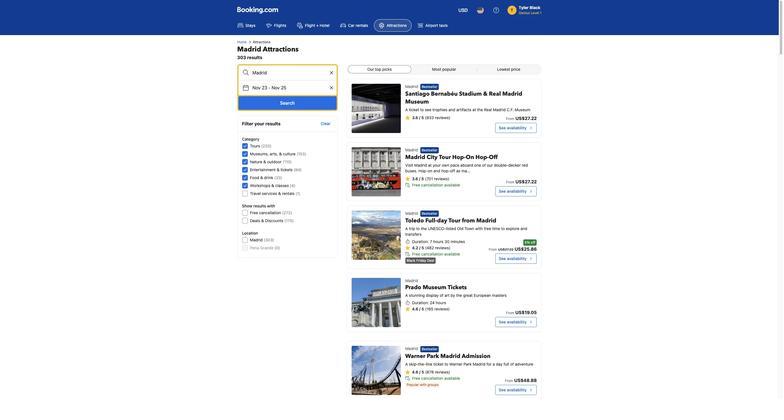 Task type: locate. For each thing, give the bounding box(es) containing it.
available for madrid
[[445, 376, 461, 381]]

1 horizontal spatial ticket
[[434, 362, 444, 367]]

your left own
[[433, 163, 441, 168]]

minutes
[[451, 239, 466, 244]]

bestseller up line
[[422, 347, 438, 351]]

& right deals
[[261, 218, 264, 223]]

0 horizontal spatial the
[[421, 226, 427, 231]]

5 for (701 reviews)
[[422, 177, 424, 181]]

3 a from the top
[[406, 293, 408, 298]]

1 vertical spatial at
[[429, 163, 432, 168]]

0 vertical spatial and
[[449, 107, 456, 112]]

available for tour
[[445, 183, 461, 188]]

a inside warner park madrid admission a skip-the-line ticket to warner park madrid for a day full of adventure
[[406, 362, 408, 367]]

5 left (482
[[422, 246, 424, 250]]

& right stadium
[[484, 90, 488, 98]]

2 from us$27.22 from the top
[[507, 179, 537, 184]]

0 vertical spatial off
[[451, 169, 456, 173]]

2 vertical spatial free cancellation available
[[413, 376, 461, 381]]

great
[[464, 293, 473, 298]]

0 vertical spatial from us$27.22
[[507, 116, 537, 121]]

1 vertical spatial 3.6
[[413, 177, 419, 181]]

results right 303
[[247, 55, 263, 60]]

see availability for santiago bernabéu stadium & real madrid museum
[[499, 125, 527, 130]]

/ for (701
[[420, 177, 421, 181]]

1 horizontal spatial black
[[530, 5, 541, 10]]

to inside santiago bernabéu stadium & real madrid museum a ticket to see trophies and artifacts at the real madrid c.f. museum
[[421, 107, 424, 112]]

rentals down (4)
[[282, 191, 295, 196]]

2 vertical spatial with
[[420, 383, 427, 387]]

hop- up (701
[[419, 169, 428, 173]]

& right arts,
[[279, 152, 282, 156]]

1 vertical spatial park
[[464, 362, 472, 367]]

madrid inside madrid prado museum tickets a stunning display of art by the great european masters
[[406, 278, 418, 283]]

5 see from the top
[[499, 388, 506, 393]]

most popular
[[433, 67, 457, 72]]

0 vertical spatial warner
[[406, 352, 426, 360]]

day up unesco-
[[438, 217, 448, 225]]

1 vertical spatial the
[[421, 226, 427, 231]]

see availability for prado museum tickets
[[499, 320, 527, 325]]

5%
[[525, 241, 531, 245]]

1 vertical spatial us$27.22
[[516, 179, 537, 184]]

availability down from us$19.05
[[507, 320, 527, 325]]

2 see availability from the top
[[499, 189, 527, 194]]

4.6 down stunning on the bottom right
[[413, 307, 419, 312]]

0 horizontal spatial nov
[[253, 85, 261, 90]]

availability down c.f.
[[507, 125, 527, 130]]

1 horizontal spatial day
[[496, 362, 503, 367]]

off left as
[[451, 169, 456, 173]]

to right time
[[502, 226, 505, 231]]

madrid city tour hop-on hop-off image
[[352, 147, 401, 197]]

0 horizontal spatial of
[[440, 293, 444, 298]]

(701
[[426, 177, 433, 181]]

1 vertical spatial from us$27.22
[[507, 179, 537, 184]]

with left groups
[[420, 383, 427, 387]]

2 4.6 from the top
[[413, 370, 419, 375]]

2 vertical spatial museum
[[423, 284, 447, 292]]

buses.
[[406, 169, 418, 173]]

and right trophies
[[449, 107, 456, 112]]

1 vertical spatial black
[[407, 259, 416, 263]]

toledo full-day tour from madrid a trip to the unesco-listed old town with free time to explore and transfers
[[406, 217, 528, 237]]

from inside from us$19.05
[[507, 311, 515, 315]]

0 horizontal spatial warner
[[406, 352, 426, 360]]

bestseller for bernabéu
[[422, 85, 438, 89]]

0 horizontal spatial and
[[434, 169, 441, 173]]

2 duration: from the top
[[413, 301, 429, 305]]

to
[[421, 107, 424, 112], [417, 226, 420, 231], [502, 226, 505, 231], [445, 362, 449, 367]]

0 horizontal spatial park
[[427, 352, 439, 360]]

car rentals link
[[336, 19, 373, 32]]

ticket right line
[[434, 362, 444, 367]]

0 vertical spatial black
[[530, 5, 541, 10]]

0 vertical spatial park
[[427, 352, 439, 360]]

5 left (833
[[422, 115, 424, 120]]

black inside the tyler black genius level 1
[[530, 5, 541, 10]]

to left "see"
[[421, 107, 424, 112]]

of
[[483, 163, 486, 168], [440, 293, 444, 298], [511, 362, 514, 367]]

0 vertical spatial day
[[438, 217, 448, 225]]

1 see from the top
[[499, 125, 506, 130]]

4.6 down skip-
[[413, 370, 419, 375]]

tyler black genius level 1
[[519, 5, 542, 15]]

at
[[473, 107, 477, 112], [429, 163, 432, 168]]

nov left 23
[[253, 85, 261, 90]]

0 vertical spatial free cancellation available
[[413, 183, 461, 188]]

(110)
[[283, 159, 292, 164]]

1 horizontal spatial off
[[531, 241, 536, 245]]

a inside toledo full-day tour from madrid a trip to the unesco-listed old town with free time to explore and transfers
[[406, 226, 408, 231]]

2 vertical spatial and
[[521, 226, 528, 231]]

1 vertical spatial off
[[531, 241, 536, 245]]

most
[[433, 67, 442, 72]]

free up popular
[[413, 376, 421, 381]]

warner park madrid admission image
[[352, 346, 401, 395]]

0 vertical spatial us$27.22
[[516, 116, 537, 121]]

stays
[[246, 23, 256, 28]]

from for madrid city tour hop-on hop-off
[[507, 180, 515, 184]]

museum down santiago at the right top
[[406, 98, 429, 106]]

from down decker
[[507, 180, 515, 184]]

2 free cancellation available from the top
[[413, 252, 461, 257]]

clear button
[[319, 119, 333, 129]]

with left free
[[476, 226, 483, 231]]

5
[[422, 115, 424, 120], [422, 177, 424, 181], [422, 246, 424, 250], [422, 307, 425, 312], [422, 370, 425, 375]]

2 vertical spatial the
[[457, 293, 463, 298]]

1 vertical spatial ticket
[[434, 362, 444, 367]]

4.6 for 4.6 / 5 (165 reviews)
[[413, 307, 419, 312]]

madrid inside madrid attractions 303 results
[[237, 45, 261, 54]]

3.6 for 3.6 / 5 (833 reviews)
[[413, 115, 419, 120]]

0 horizontal spatial at
[[429, 163, 432, 168]]

from inside from us$48.88
[[505, 379, 514, 383]]

european
[[474, 293, 492, 298]]

2 horizontal spatial the
[[478, 107, 484, 112]]

hours
[[434, 239, 444, 244], [436, 301, 447, 305]]

1 duration: from the top
[[413, 239, 429, 244]]

duration: down stunning on the bottom right
[[413, 301, 429, 305]]

toledo full-day tour from madrid image
[[352, 211, 401, 260]]

(1)
[[296, 191, 301, 196]]

5 left (165
[[422, 307, 425, 312]]

see for santiago bernabéu stadium & real madrid museum
[[499, 125, 506, 130]]

availability for prado museum tickets
[[507, 320, 527, 325]]

0 horizontal spatial ticket
[[409, 107, 420, 112]]

cancellation down "4.6 / 5 (878 reviews)"
[[422, 376, 444, 381]]

1 vertical spatial warner
[[450, 362, 463, 367]]

hop-
[[442, 169, 451, 173]]

2 horizontal spatial of
[[511, 362, 514, 367]]

tyler
[[519, 5, 529, 10]]

reviews)
[[435, 115, 451, 120], [434, 177, 450, 181], [436, 246, 451, 250], [435, 307, 450, 312], [435, 370, 451, 375]]

1 vertical spatial and
[[434, 169, 441, 173]]

(233)
[[261, 144, 272, 148]]

availability down from us$48.88
[[507, 388, 527, 393]]

outdoor
[[267, 159, 282, 164]]

nov right -
[[272, 85, 280, 90]]

2 vertical spatial available
[[445, 376, 461, 381]]

hours right the 7
[[434, 239, 444, 244]]

5 availability from the top
[[507, 388, 527, 393]]

4 see availability from the top
[[499, 320, 527, 325]]

culture
[[283, 152, 296, 156]]

1 4.6 from the top
[[413, 307, 419, 312]]

0 vertical spatial rentals
[[356, 23, 368, 28]]

from left us$48.88
[[505, 379, 514, 383]]

to up "4.6 / 5 (878 reviews)"
[[445, 362, 449, 367]]

the inside toledo full-day tour from madrid a trip to the unesco-listed old town with free time to explore and transfers
[[421, 226, 427, 231]]

day right the a
[[496, 362, 503, 367]]

warner
[[406, 352, 426, 360], [450, 362, 463, 367]]

black up level
[[530, 5, 541, 10]]

1 horizontal spatial of
[[483, 163, 486, 168]]

bestseller up full-
[[422, 212, 438, 216]]

& inside santiago bernabéu stadium & real madrid museum a ticket to see trophies and artifacts at the real madrid c.f. museum
[[484, 90, 488, 98]]

see availability down from us$19.05
[[499, 320, 527, 325]]

and right 'on'
[[434, 169, 441, 173]]

hop- up one
[[476, 154, 489, 161]]

airport taxis
[[426, 23, 448, 28]]

1 horizontal spatial park
[[464, 362, 472, 367]]

real right stadium
[[490, 90, 501, 98]]

1 horizontal spatial the
[[457, 293, 463, 298]]

booking.com image
[[237, 7, 278, 14]]

0 vertical spatial real
[[490, 90, 501, 98]]

hop- up pace at the right of page
[[453, 154, 466, 161]]

free cancellation available
[[413, 183, 461, 188], [413, 252, 461, 257], [413, 376, 461, 381]]

tour up listed
[[449, 217, 461, 225]]

0 vertical spatial available
[[445, 183, 461, 188]]

0 vertical spatial with
[[267, 204, 275, 208]]

day inside warner park madrid admission a skip-the-line ticket to warner park madrid for a day full of adventure
[[496, 362, 503, 367]]

available
[[445, 183, 461, 188], [445, 252, 461, 257], [445, 376, 461, 381]]

2 3.6 from the top
[[413, 177, 419, 181]]

& up entertainment
[[264, 159, 266, 164]]

from us$27.22 down red
[[507, 179, 537, 184]]

25
[[281, 85, 287, 90]]

madrid city tour hop-on hop-off visit madrid at your own pace aboard one of our double-decker red buses. hop-on and hop-off as ma...
[[406, 154, 528, 173]]

4.2
[[413, 246, 419, 250]]

of left our
[[483, 163, 486, 168]]

1 bestseller from the top
[[422, 85, 438, 89]]

madrid
[[237, 45, 261, 54], [406, 84, 418, 89], [503, 90, 523, 98], [493, 107, 506, 112], [406, 148, 418, 152], [406, 154, 426, 161], [415, 163, 427, 168], [406, 211, 418, 216], [477, 217, 497, 225], [250, 238, 263, 242], [406, 278, 418, 283], [406, 346, 418, 351], [441, 352, 461, 360], [473, 362, 486, 367]]

availability for madrid city tour hop-on hop-off
[[507, 189, 527, 194]]

duration: for full-
[[413, 239, 429, 244]]

grande
[[260, 246, 274, 250]]

free cancellation available for city
[[413, 183, 461, 188]]

2 bestseller from the top
[[422, 148, 438, 152]]

warner down admission
[[450, 362, 463, 367]]

of left art
[[440, 293, 444, 298]]

from us$27.22 down c.f.
[[507, 116, 537, 121]]

0 horizontal spatial your
[[255, 121, 265, 126]]

1 vertical spatial results
[[266, 121, 281, 126]]

see availability down from us$48.88
[[499, 388, 527, 393]]

0 horizontal spatial with
[[267, 204, 275, 208]]

the-
[[419, 362, 426, 367]]

0 vertical spatial the
[[478, 107, 484, 112]]

/ down the-
[[420, 370, 421, 375]]

duration: up the 4.2 at right
[[413, 239, 429, 244]]

your account menu tyler black genius level 1 element
[[508, 3, 544, 16]]

0 horizontal spatial black
[[407, 259, 416, 263]]

3 bestseller from the top
[[422, 212, 438, 216]]

2 vertical spatial attractions
[[263, 45, 299, 54]]

2 see from the top
[[499, 189, 506, 194]]

1 horizontal spatial your
[[433, 163, 441, 168]]

city
[[427, 154, 438, 161]]

0 horizontal spatial day
[[438, 217, 448, 225]]

1 vertical spatial rentals
[[282, 191, 295, 196]]

the inside madrid prado museum tickets a stunning display of art by the great european masters
[[457, 293, 463, 298]]

availability down decker
[[507, 189, 527, 194]]

1 vertical spatial your
[[433, 163, 441, 168]]

hours for museum
[[436, 301, 447, 305]]

prado
[[406, 284, 422, 292]]

admission
[[462, 352, 491, 360]]

from for santiago bernabéu stadium & real madrid museum
[[507, 117, 515, 121]]

tickets
[[448, 284, 467, 292]]

& down classes
[[278, 191, 281, 196]]

deal
[[428, 259, 435, 263]]

see for madrid city tour hop-on hop-off
[[499, 189, 506, 194]]

1 availability from the top
[[507, 125, 527, 130]]

us$27.22 for madrid city tour hop-on hop-off
[[516, 179, 537, 184]]

own
[[442, 163, 450, 168]]

the down full-
[[421, 226, 427, 231]]

(0)
[[275, 246, 280, 250]]

5 left (878
[[422, 370, 425, 375]]

3 see availability from the top
[[499, 256, 527, 261]]

reviews) down duration: 7 hours 30 minutes
[[436, 246, 451, 250]]

free cancellation available down 4.2 / 5 (482 reviews)
[[413, 252, 461, 257]]

0 horizontal spatial off
[[451, 169, 456, 173]]

see availability down 5% off from us$27.22 us$25.86
[[499, 256, 527, 261]]

reviews) down the hop-
[[434, 177, 450, 181]]

of right full
[[511, 362, 514, 367]]

availability down us$25.86
[[507, 256, 527, 261]]

3 see from the top
[[499, 256, 506, 261]]

ticket inside warner park madrid admission a skip-the-line ticket to warner park madrid for a day full of adventure
[[434, 362, 444, 367]]

5 see availability from the top
[[499, 388, 527, 393]]

1 3.6 from the top
[[413, 115, 419, 120]]

reviews) down trophies
[[435, 115, 451, 120]]

from us$27.22 for santiago bernabéu stadium & real madrid museum
[[507, 116, 537, 121]]

airport
[[426, 23, 439, 28]]

search button
[[239, 96, 337, 110]]

adventure
[[516, 362, 534, 367]]

1 vertical spatial day
[[496, 362, 503, 367]]

1 vertical spatial with
[[476, 226, 483, 231]]

2 a from the top
[[406, 226, 408, 231]]

usd
[[459, 8, 468, 13]]

town
[[465, 226, 475, 231]]

1 see availability from the top
[[499, 125, 527, 130]]

0 vertical spatial duration:
[[413, 239, 429, 244]]

3.6 down buses.
[[413, 177, 419, 181]]

3 free cancellation available from the top
[[413, 376, 461, 381]]

us$27.22 for santiago bernabéu stadium & real madrid museum
[[516, 116, 537, 121]]

santiago bernabéu stadium & real madrid museum image
[[352, 84, 401, 133]]

1 vertical spatial of
[[440, 293, 444, 298]]

0 vertical spatial ticket
[[409, 107, 420, 112]]

prado museum tickets image
[[352, 278, 401, 327]]

1 vertical spatial 4.6
[[413, 370, 419, 375]]

0 vertical spatial tour
[[439, 154, 451, 161]]

0 horizontal spatial hop-
[[419, 169, 428, 173]]

& up (33)
[[277, 167, 280, 172]]

0 vertical spatial of
[[483, 163, 486, 168]]

at up 'on'
[[429, 163, 432, 168]]

a left skip-
[[406, 362, 408, 367]]

bestseller for full-
[[422, 212, 438, 216]]

4 bestseller from the top
[[422, 347, 438, 351]]

0 vertical spatial hours
[[434, 239, 444, 244]]

reviews) right (878
[[435, 370, 451, 375]]

availability for warner park madrid admission
[[507, 388, 527, 393]]

tour inside madrid city tour hop-on hop-off visit madrid at your own pace aboard one of our double-decker red buses. hop-on and hop-off as ma...
[[439, 154, 451, 161]]

24
[[430, 301, 435, 305]]

from for prado museum tickets
[[507, 311, 515, 315]]

3 available from the top
[[445, 376, 461, 381]]

303
[[237, 55, 246, 60]]

4 a from the top
[[406, 362, 408, 367]]

1 horizontal spatial and
[[449, 107, 456, 112]]

2 vertical spatial results
[[254, 204, 266, 208]]

2 vertical spatial of
[[511, 362, 514, 367]]

0 vertical spatial 3.6
[[413, 115, 419, 120]]

1 available from the top
[[445, 183, 461, 188]]

1 vertical spatial real
[[485, 107, 492, 112]]

free down the 4.2 at right
[[413, 252, 421, 257]]

with up "free cancellation (272)"
[[267, 204, 275, 208]]

(272)
[[282, 210, 292, 215]]

results inside madrid attractions 303 results
[[247, 55, 263, 60]]

reviews) for 4.6 / 5 (878 reviews)
[[435, 370, 451, 375]]

1 horizontal spatial at
[[473, 107, 477, 112]]

0 vertical spatial 4.6
[[413, 307, 419, 312]]

bestseller up city
[[422, 148, 438, 152]]

at right artifacts
[[473, 107, 477, 112]]

1 vertical spatial tour
[[449, 217, 461, 225]]

available down 30
[[445, 252, 461, 257]]

see for toledo full-day tour from madrid
[[499, 256, 506, 261]]

your right filter
[[255, 121, 265, 126]]

0 vertical spatial results
[[247, 55, 263, 60]]

ticket inside santiago bernabéu stadium & real madrid museum a ticket to see trophies and artifacts at the real madrid c.f. museum
[[409, 107, 420, 112]]

3.6 left (833
[[413, 115, 419, 120]]

hours right 24
[[436, 301, 447, 305]]

1 a from the top
[[406, 107, 408, 112]]

available down as
[[445, 183, 461, 188]]

/ right the 4.2 at right
[[420, 246, 421, 250]]

1 vertical spatial museum
[[515, 107, 531, 112]]

2 horizontal spatial with
[[476, 226, 483, 231]]

4 see from the top
[[499, 320, 506, 325]]

hop-
[[453, 154, 466, 161], [476, 154, 489, 161], [419, 169, 428, 173]]

tour
[[439, 154, 451, 161], [449, 217, 461, 225]]

1 horizontal spatial nov
[[272, 85, 280, 90]]

cancellation down 3.6 / 5 (701 reviews)
[[422, 183, 444, 188]]

and inside toledo full-day tour from madrid a trip to the unesco-listed old town with free time to explore and transfers
[[521, 226, 528, 231]]

(165
[[426, 307, 434, 312]]

to right trip
[[417, 226, 420, 231]]

3 availability from the top
[[507, 256, 527, 261]]

1 free cancellation available from the top
[[413, 183, 461, 188]]

museums, arts, & culture (153)
[[250, 152, 307, 156]]

park
[[427, 352, 439, 360], [464, 362, 472, 367]]

results up (233)
[[266, 121, 281, 126]]

from down c.f.
[[507, 117, 515, 121]]

popular with groups
[[407, 383, 439, 387]]

0 vertical spatial at
[[473, 107, 477, 112]]

your
[[255, 121, 265, 126], [433, 163, 441, 168]]

free cancellation available up groups
[[413, 376, 461, 381]]

1 horizontal spatial rentals
[[356, 23, 368, 28]]

1 vertical spatial duration:
[[413, 301, 429, 305]]

day
[[438, 217, 448, 225], [496, 362, 503, 367]]

/ for (878
[[420, 370, 421, 375]]

2 horizontal spatial and
[[521, 226, 528, 231]]

3.6 / 5 (833 reviews)
[[413, 115, 451, 120]]

1 vertical spatial available
[[445, 252, 461, 257]]

the right artifacts
[[478, 107, 484, 112]]

unesco-
[[428, 226, 447, 231]]

see availability down decker
[[499, 189, 527, 194]]

line
[[426, 362, 433, 367]]

and right explore on the right bottom of the page
[[521, 226, 528, 231]]

1 from us$27.22 from the top
[[507, 116, 537, 121]]

4 availability from the top
[[507, 320, 527, 325]]

a left stunning on the bottom right
[[406, 293, 408, 298]]

for
[[487, 362, 492, 367]]

top
[[376, 67, 382, 72]]

1 horizontal spatial hop-
[[453, 154, 466, 161]]

from
[[462, 217, 475, 225]]

museum right c.f.
[[515, 107, 531, 112]]

5 left (701
[[422, 177, 424, 181]]

from inside 5% off from us$27.22 us$25.86
[[489, 248, 497, 252]]

/ left (833
[[420, 115, 421, 120]]

1 vertical spatial hours
[[436, 301, 447, 305]]

2 vertical spatial us$27.22
[[499, 248, 514, 252]]

5 for (878 reviews)
[[422, 370, 425, 375]]

1 vertical spatial free cancellation available
[[413, 252, 461, 257]]

the
[[478, 107, 484, 112], [421, 226, 427, 231], [457, 293, 463, 298]]

reviews) for 3.6 / 5 (701 reviews)
[[434, 177, 450, 181]]

0 vertical spatial attractions
[[387, 23, 407, 28]]

Where are you going? search field
[[239, 65, 337, 80]]

& left drink
[[261, 175, 263, 180]]

art
[[445, 293, 450, 298]]

us$27.22
[[516, 116, 537, 121], [516, 179, 537, 184], [499, 248, 514, 252]]

2 availability from the top
[[507, 189, 527, 194]]

home link
[[237, 40, 247, 45]]

and
[[449, 107, 456, 112], [434, 169, 441, 173], [521, 226, 528, 231]]

car
[[349, 23, 355, 28]]

off right 5%
[[531, 241, 536, 245]]

of inside madrid city tour hop-on hop-off visit madrid at your own pace aboard one of our double-decker red buses. hop-on and hop-off as ma...
[[483, 163, 486, 168]]

black left friday
[[407, 259, 416, 263]]

7
[[430, 239, 433, 244]]

park down admission
[[464, 362, 472, 367]]

museum up display
[[423, 284, 447, 292]]

workshops
[[250, 183, 271, 188]]



Task type: describe. For each thing, give the bounding box(es) containing it.
our
[[487, 163, 493, 168]]

stadium
[[460, 90, 482, 98]]

1 horizontal spatial warner
[[450, 362, 463, 367]]

deals & discounts (175)
[[250, 218, 294, 223]]

at inside santiago bernabéu stadium & real madrid museum a ticket to see trophies and artifacts at the real madrid c.f. museum
[[473, 107, 477, 112]]

by
[[451, 293, 456, 298]]

black friday deal
[[407, 259, 435, 263]]

bestseller for city
[[422, 148, 438, 152]]

nature & outdoor (110)
[[250, 159, 292, 164]]

see availability for madrid city tour hop-on hop-off
[[499, 189, 527, 194]]

(482
[[426, 246, 434, 250]]

0 vertical spatial museum
[[406, 98, 429, 106]]

free
[[484, 226, 492, 231]]

1 nov from the left
[[253, 85, 261, 90]]

listed
[[447, 226, 457, 231]]

stunning
[[409, 293, 425, 298]]

full-
[[426, 217, 438, 225]]

entertainment & tickets (64)
[[250, 167, 302, 172]]

see
[[425, 107, 432, 112]]

and inside madrid city tour hop-on hop-off visit madrid at your own pace aboard one of our double-decker red buses. hop-on and hop-off as ma...
[[434, 169, 441, 173]]

show results with
[[242, 204, 275, 208]]

/ for (482
[[420, 246, 421, 250]]

2 available from the top
[[445, 252, 461, 257]]

lowest price
[[498, 67, 521, 72]]

from for warner park madrid admission
[[505, 379, 514, 383]]

arts,
[[270, 152, 278, 156]]

reviews) for 3.6 / 5 (833 reviews)
[[435, 115, 451, 120]]

attractions inside madrid attractions 303 results
[[263, 45, 299, 54]]

tour inside toledo full-day tour from madrid a trip to the unesco-listed old town with free time to explore and transfers
[[449, 217, 461, 225]]

of inside madrid prado museum tickets a stunning display of art by the great european masters
[[440, 293, 444, 298]]

madrid inside toledo full-day tour from madrid a trip to the unesco-listed old town with free time to explore and transfers
[[477, 217, 497, 225]]

& up the travel services & rentals (1)
[[272, 183, 274, 188]]

5 for (833 reviews)
[[422, 115, 424, 120]]

/ for (833
[[420, 115, 421, 120]]

with inside toledo full-day tour from madrid a trip to the unesco-listed old town with free time to explore and transfers
[[476, 226, 483, 231]]

our
[[368, 67, 374, 72]]

ticket for the-
[[434, 362, 444, 367]]

travel services & rentals (1)
[[250, 191, 301, 196]]

a inside santiago bernabéu stadium & real madrid museum a ticket to see trophies and artifacts at the real madrid c.f. museum
[[406, 107, 408, 112]]

pena
[[250, 246, 259, 250]]

duration: 7 hours 30 minutes
[[413, 239, 466, 244]]

and inside santiago bernabéu stadium & real madrid museum a ticket to see trophies and artifacts at the real madrid c.f. museum
[[449, 107, 456, 112]]

level
[[531, 11, 540, 15]]

1 vertical spatial attractions
[[253, 40, 271, 44]]

flights link
[[262, 19, 291, 32]]

show
[[242, 204, 253, 208]]

hotel
[[320, 23, 330, 28]]

food & drink (33)
[[250, 175, 283, 180]]

deals
[[250, 218, 260, 223]]

filter
[[242, 121, 254, 126]]

on
[[428, 169, 433, 173]]

3.6 / 5 (701 reviews)
[[413, 177, 450, 181]]

hours for day
[[434, 239, 444, 244]]

of inside warner park madrid admission a skip-the-line ticket to warner park madrid for a day full of adventure
[[511, 362, 514, 367]]

see for warner park madrid admission
[[499, 388, 506, 393]]

t
[[511, 8, 514, 12]]

4.6 / 5 (165 reviews)
[[413, 307, 450, 312]]

madrid (303)
[[250, 238, 274, 242]]

at inside madrid city tour hop-on hop-off visit madrid at your own pace aboard one of our double-decker red buses. hop-on and hop-off as ma...
[[429, 163, 432, 168]]

2 nov from the left
[[272, 85, 280, 90]]

(153)
[[297, 152, 307, 156]]

see availability for toledo full-day tour from madrid
[[499, 256, 527, 261]]

toledo
[[406, 217, 424, 225]]

off inside 5% off from us$27.22 us$25.86
[[531, 241, 536, 245]]

3.6 for 3.6 / 5 (701 reviews)
[[413, 177, 419, 181]]

duration: for prado
[[413, 301, 429, 305]]

trophies
[[433, 107, 448, 112]]

4.6 for 4.6 / 5 (878 reviews)
[[413, 370, 419, 375]]

taxis
[[440, 23, 448, 28]]

to inside warner park madrid admission a skip-the-line ticket to warner park madrid for a day full of adventure
[[445, 362, 449, 367]]

santiago bernabéu stadium & real madrid museum a ticket to see trophies and artifacts at the real madrid c.f. museum
[[406, 90, 531, 112]]

see for prado museum tickets
[[499, 320, 506, 325]]

us$25.86
[[515, 247, 537, 252]]

reviews) for 4.2 / 5 (482 reviews)
[[436, 246, 451, 250]]

(64)
[[294, 167, 302, 172]]

from us$27.22 for madrid city tour hop-on hop-off
[[507, 179, 537, 184]]

availability for santiago bernabéu stadium & real madrid museum
[[507, 125, 527, 130]]

5 for (482 reviews)
[[422, 246, 424, 250]]

cancellation down 4.2 / 5 (482 reviews)
[[422, 252, 444, 257]]

travel
[[250, 191, 261, 196]]

red
[[522, 163, 528, 168]]

+
[[317, 23, 319, 28]]

5 for (165 reviews)
[[422, 307, 425, 312]]

as
[[457, 169, 461, 173]]

0 horizontal spatial rentals
[[282, 191, 295, 196]]

rentals inside car rentals link
[[356, 23, 368, 28]]

(4)
[[290, 183, 296, 188]]

availability for toledo full-day tour from madrid
[[507, 256, 527, 261]]

search
[[280, 101, 295, 106]]

museum inside madrid prado museum tickets a stunning display of art by the great european masters
[[423, 284, 447, 292]]

free cancellation (272)
[[250, 210, 292, 215]]

your inside madrid city tour hop-on hop-off visit madrid at your own pace aboard one of our double-decker red buses. hop-on and hop-off as ma...
[[433, 163, 441, 168]]

4.6 / 5 (878 reviews)
[[413, 370, 451, 375]]

ticket for museum
[[409, 107, 420, 112]]

tours
[[250, 144, 260, 148]]

food
[[250, 175, 259, 180]]

cancellation up deals & discounts (175)
[[259, 210, 281, 215]]

usd button
[[456, 3, 472, 17]]

filter your results
[[242, 121, 281, 126]]

free down buses.
[[413, 183, 421, 188]]

from us$48.88
[[505, 378, 537, 383]]

skip-
[[409, 362, 419, 367]]

trip
[[409, 226, 416, 231]]

30
[[445, 239, 450, 244]]

1 horizontal spatial with
[[420, 383, 427, 387]]

(303)
[[264, 238, 274, 242]]

23
[[262, 85, 267, 90]]

tickets
[[281, 167, 293, 172]]

explore
[[507, 226, 520, 231]]

us$19.05
[[516, 310, 537, 315]]

reviews) for 4.6 / 5 (165 reviews)
[[435, 307, 450, 312]]

free cancellation available for park
[[413, 376, 461, 381]]

flight + hotel link
[[293, 19, 335, 32]]

2 horizontal spatial hop-
[[476, 154, 489, 161]]

ma...
[[462, 169, 471, 173]]

free up deals
[[250, 210, 258, 215]]

category
[[242, 137, 260, 142]]

airport taxis link
[[413, 19, 453, 32]]

home
[[237, 40, 247, 44]]

time
[[493, 226, 501, 231]]

0 vertical spatial your
[[255, 121, 265, 126]]

groups
[[428, 383, 439, 387]]

us$27.22 inside 5% off from us$27.22 us$25.86
[[499, 248, 514, 252]]

bestseller for park
[[422, 347, 438, 351]]

a inside madrid prado museum tickets a stunning display of art by the great european masters
[[406, 293, 408, 298]]

on
[[466, 154, 475, 161]]

lowest
[[498, 67, 511, 72]]

old
[[458, 226, 464, 231]]

(175)
[[285, 218, 294, 223]]

pena grande (0)
[[250, 246, 280, 250]]

/ for (165
[[420, 307, 421, 312]]

the inside santiago bernabéu stadium & real madrid museum a ticket to see trophies and artifacts at the real madrid c.f. museum
[[478, 107, 484, 112]]

picks
[[383, 67, 392, 72]]

a
[[493, 362, 495, 367]]

day inside toledo full-day tour from madrid a trip to the unesco-listed old town with free time to explore and transfers
[[438, 217, 448, 225]]

artifacts
[[457, 107, 472, 112]]

transfers
[[406, 232, 422, 237]]

from us$19.05
[[507, 310, 537, 315]]

see availability for warner park madrid admission
[[499, 388, 527, 393]]

nature
[[250, 159, 263, 164]]

off inside madrid city tour hop-on hop-off visit madrid at your own pace aboard one of our double-decker red buses. hop-on and hop-off as ma...
[[451, 169, 456, 173]]



Task type: vqa. For each thing, say whether or not it's contained in the screenshot.
– to the bottom
no



